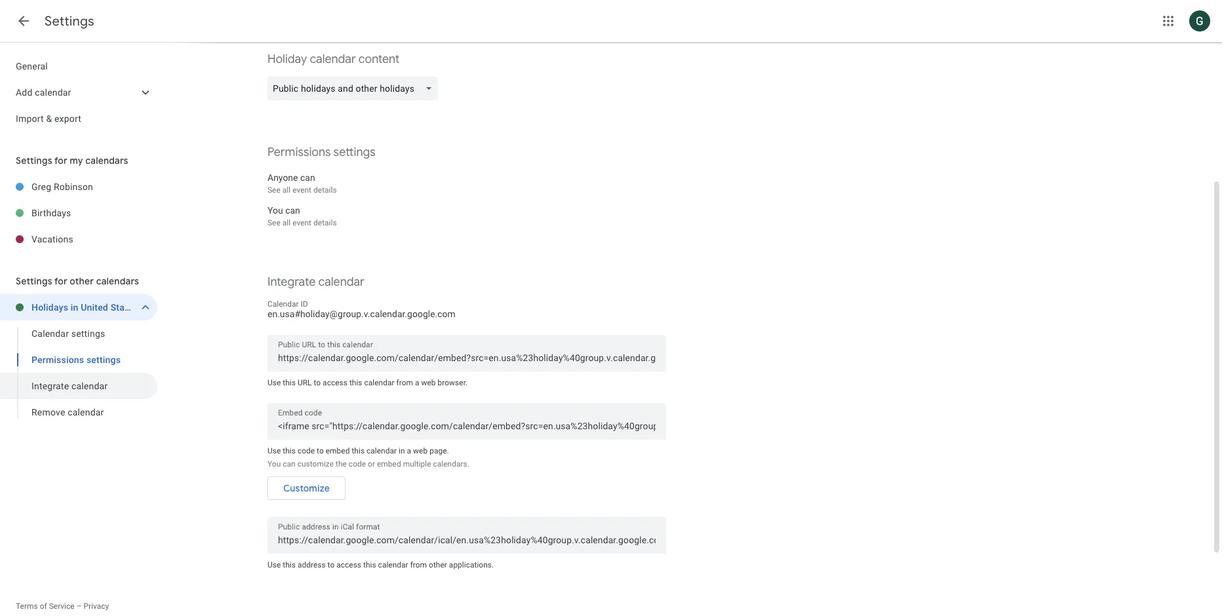Task type: vqa. For each thing, say whether or not it's contained in the screenshot.
SETTINGS Heading
yes



Task type: locate. For each thing, give the bounding box(es) containing it.
service
[[49, 602, 75, 611]]

to up the customize at left bottom
[[317, 447, 324, 456]]

1 horizontal spatial permissions settings
[[268, 145, 376, 160]]

0 vertical spatial permissions
[[268, 145, 331, 160]]

details inside you can see all event details
[[314, 218, 337, 228]]

2 see from the top
[[268, 218, 281, 228]]

for up holidays
[[54, 275, 67, 287]]

settings down holidays in united states
[[71, 329, 105, 339]]

0 horizontal spatial permissions settings
[[31, 355, 121, 365]]

content
[[359, 52, 400, 67]]

en.usa#holiday@group.v.calendar.google.com
[[268, 309, 456, 319]]

settings
[[45, 13, 94, 30], [16, 155, 52, 167], [16, 275, 52, 287]]

0 vertical spatial web
[[421, 378, 436, 388]]

see inside anyone can see all event details
[[268, 186, 281, 195]]

0 horizontal spatial a
[[407, 447, 411, 456]]

applications.
[[449, 561, 494, 570]]

can inside anyone can see all event details
[[300, 173, 315, 183]]

0 vertical spatial to
[[314, 378, 321, 388]]

1 vertical spatial for
[[54, 275, 67, 287]]

calendar
[[310, 52, 356, 67], [35, 87, 71, 98], [318, 275, 365, 290], [364, 378, 395, 388], [71, 381, 108, 392], [68, 407, 104, 418], [367, 447, 397, 456], [378, 561, 408, 570]]

2 vertical spatial settings
[[16, 275, 52, 287]]

a
[[415, 378, 419, 388], [407, 447, 411, 456]]

customize
[[298, 460, 334, 469]]

1 see from the top
[[268, 186, 281, 195]]

0 vertical spatial in
[[71, 302, 78, 313]]

access for url
[[323, 378, 348, 388]]

web up multiple
[[413, 447, 428, 456]]

birthdays tree item
[[0, 200, 157, 226]]

2 event from the top
[[293, 218, 312, 228]]

import & export
[[16, 113, 81, 124]]

integrate calendar up the id
[[268, 275, 365, 290]]

you for you can see all event details
[[268, 205, 283, 216]]

remove
[[31, 407, 65, 418]]

in up multiple
[[399, 447, 405, 456]]

embed right or
[[377, 460, 401, 469]]

1 vertical spatial details
[[314, 218, 337, 228]]

can for anyone can
[[300, 173, 315, 183]]

0 horizontal spatial embed
[[326, 447, 350, 456]]

tree
[[0, 53, 157, 132]]

go back image
[[16, 13, 31, 29]]

can left the customize at left bottom
[[283, 460, 296, 469]]

calendar for calendar settings
[[31, 329, 69, 339]]

1 use from the top
[[268, 378, 281, 388]]

0 vertical spatial code
[[298, 447, 315, 456]]

1 event from the top
[[293, 186, 312, 195]]

a left browser.
[[415, 378, 419, 388]]

this
[[283, 378, 296, 388], [350, 378, 362, 388], [283, 447, 296, 456], [352, 447, 365, 456], [283, 561, 296, 570], [363, 561, 376, 570]]

general
[[16, 61, 48, 71]]

see
[[268, 186, 281, 195], [268, 218, 281, 228]]

2 for from the top
[[54, 275, 67, 287]]

1 you from the top
[[268, 205, 283, 216]]

calendars right the my
[[85, 155, 128, 167]]

all
[[283, 186, 291, 195], [283, 218, 291, 228]]

of
[[40, 602, 47, 611]]

integrate calendar
[[268, 275, 365, 290], [31, 381, 108, 392]]

this right 'address'
[[363, 561, 376, 570]]

1 vertical spatial from
[[410, 561, 427, 570]]

1 vertical spatial settings
[[16, 155, 52, 167]]

1 horizontal spatial a
[[415, 378, 419, 388]]

settings right go back image
[[45, 13, 94, 30]]

details up you can see all event details
[[314, 186, 337, 195]]

this left 'address'
[[283, 561, 296, 570]]

to
[[314, 378, 321, 388], [317, 447, 324, 456], [328, 561, 335, 570]]

for
[[54, 155, 67, 167], [54, 275, 67, 287]]

a for from
[[415, 378, 419, 388]]

you
[[268, 205, 283, 216], [268, 460, 281, 469]]

greg
[[31, 182, 51, 192]]

all for you
[[283, 218, 291, 228]]

web
[[421, 378, 436, 388], [413, 447, 428, 456]]

1 horizontal spatial code
[[349, 460, 366, 469]]

settings for settings for my calendars
[[16, 155, 52, 167]]

0 vertical spatial all
[[283, 186, 291, 195]]

code
[[298, 447, 315, 456], [349, 460, 366, 469]]

anyone can see all event details
[[268, 173, 337, 195]]

to right url
[[314, 378, 321, 388]]

settings for my calendars
[[16, 155, 128, 167]]

integrate inside 'group'
[[31, 381, 69, 392]]

permissions settings inside 'group'
[[31, 355, 121, 365]]

calendars.
[[433, 460, 470, 469]]

web left browser.
[[421, 378, 436, 388]]

use this code to embed this calendar in a web page.
[[268, 447, 449, 456]]

this left url
[[283, 378, 296, 388]]

use
[[268, 378, 281, 388], [268, 447, 281, 456], [268, 561, 281, 570]]

0 vertical spatial other
[[70, 275, 94, 287]]

this up you can customize the code or embed multiple calendars.
[[352, 447, 365, 456]]

1 vertical spatial use
[[268, 447, 281, 456]]

event down anyone
[[293, 186, 312, 195]]

0 vertical spatial calendar
[[268, 300, 299, 309]]

0 horizontal spatial calendar
[[31, 329, 69, 339]]

access
[[323, 378, 348, 388], [337, 561, 361, 570]]

page.
[[430, 447, 449, 456]]

None field
[[268, 77, 443, 100]]

details down anyone can see all event details
[[314, 218, 337, 228]]

0 horizontal spatial permissions
[[31, 355, 84, 365]]

0 vertical spatial can
[[300, 173, 315, 183]]

calendar inside 'group'
[[31, 329, 69, 339]]

calendars up states
[[96, 275, 139, 287]]

1 vertical spatial in
[[399, 447, 405, 456]]

settings up holidays
[[16, 275, 52, 287]]

access right 'address'
[[337, 561, 361, 570]]

import
[[16, 113, 44, 124]]

0 vertical spatial see
[[268, 186, 281, 195]]

1 details from the top
[[314, 186, 337, 195]]

calendars for settings for other calendars
[[96, 275, 139, 287]]

1 vertical spatial calendars
[[96, 275, 139, 287]]

can
[[300, 173, 315, 183], [285, 205, 300, 216], [283, 460, 296, 469]]

permissions settings down calendar settings
[[31, 355, 121, 365]]

2 use from the top
[[268, 447, 281, 456]]

1 vertical spatial integrate calendar
[[31, 381, 108, 392]]

0 vertical spatial use
[[268, 378, 281, 388]]

all inside anyone can see all event details
[[283, 186, 291, 195]]

other up holidays in united states 'link'
[[70, 275, 94, 287]]

&
[[46, 113, 52, 124]]

1 vertical spatial web
[[413, 447, 428, 456]]

0 vertical spatial settings
[[45, 13, 94, 30]]

event down anyone can see all event details
[[293, 218, 312, 228]]

event
[[293, 186, 312, 195], [293, 218, 312, 228]]

permissions
[[268, 145, 331, 160], [31, 355, 84, 365]]

1 vertical spatial can
[[285, 205, 300, 216]]

2 vertical spatial use
[[268, 561, 281, 570]]

–
[[77, 602, 82, 611]]

a for in
[[407, 447, 411, 456]]

export
[[54, 113, 81, 124]]

1 horizontal spatial other
[[429, 561, 447, 570]]

settings
[[334, 145, 376, 160], [71, 329, 105, 339], [87, 355, 121, 365]]

you down anyone
[[268, 205, 283, 216]]

0 vertical spatial event
[[293, 186, 312, 195]]

group
[[0, 321, 157, 426]]

1 vertical spatial a
[[407, 447, 411, 456]]

can for you can
[[285, 205, 300, 216]]

1 vertical spatial embed
[[377, 460, 401, 469]]

0 vertical spatial access
[[323, 378, 348, 388]]

1 vertical spatial see
[[268, 218, 281, 228]]

None text field
[[278, 349, 656, 367], [278, 417, 656, 436], [278, 531, 656, 550], [278, 349, 656, 367], [278, 417, 656, 436], [278, 531, 656, 550]]

code up the customize at left bottom
[[298, 447, 315, 456]]

to for address
[[328, 561, 335, 570]]

details
[[314, 186, 337, 195], [314, 218, 337, 228]]

from left applications.
[[410, 561, 427, 570]]

0 vertical spatial for
[[54, 155, 67, 167]]

settings heading
[[45, 13, 94, 30]]

embed up the
[[326, 447, 350, 456]]

for for other
[[54, 275, 67, 287]]

permissions down calendar settings
[[31, 355, 84, 365]]

1 horizontal spatial permissions
[[268, 145, 331, 160]]

you inside you can see all event details
[[268, 205, 283, 216]]

integrate up the id
[[268, 275, 316, 290]]

vacations tree item
[[0, 226, 157, 253]]

1 vertical spatial permissions
[[31, 355, 84, 365]]

0 vertical spatial a
[[415, 378, 419, 388]]

2 details from the top
[[314, 218, 337, 228]]

1 vertical spatial access
[[337, 561, 361, 570]]

3 use from the top
[[268, 561, 281, 570]]

all down anyone can see all event details
[[283, 218, 291, 228]]

from
[[397, 378, 413, 388], [410, 561, 427, 570]]

you can see all event details
[[268, 205, 337, 228]]

0 vertical spatial details
[[314, 186, 337, 195]]

1 vertical spatial all
[[283, 218, 291, 228]]

permissions up anyone
[[268, 145, 331, 160]]

1 horizontal spatial calendar
[[268, 300, 299, 309]]

2 you from the top
[[268, 460, 281, 469]]

1 vertical spatial event
[[293, 218, 312, 228]]

calendars
[[85, 155, 128, 167], [96, 275, 139, 287]]

0 vertical spatial you
[[268, 205, 283, 216]]

use for use this code to embed this calendar in a web page.
[[268, 447, 281, 456]]

event for you can
[[293, 218, 312, 228]]

calendar
[[268, 300, 299, 309], [31, 329, 69, 339]]

settings up greg
[[16, 155, 52, 167]]

birthdays
[[31, 208, 71, 218]]

from for other
[[410, 561, 427, 570]]

permissions settings
[[268, 145, 376, 160], [31, 355, 121, 365]]

calendar left the id
[[268, 300, 299, 309]]

settings for other calendars
[[16, 275, 139, 287]]

1 for from the top
[[54, 155, 67, 167]]

event inside you can see all event details
[[293, 218, 312, 228]]

1 vertical spatial permissions settings
[[31, 355, 121, 365]]

for left the my
[[54, 155, 67, 167]]

you for you can customize the code or embed multiple calendars.
[[268, 460, 281, 469]]

tree containing general
[[0, 53, 157, 132]]

can down anyone can see all event details
[[285, 205, 300, 216]]

code down the use this code to embed this calendar in a web page.
[[349, 460, 366, 469]]

0 horizontal spatial in
[[71, 302, 78, 313]]

0 horizontal spatial integrate
[[31, 381, 69, 392]]

settings up anyone can see all event details
[[334, 145, 376, 160]]

settings for settings for other calendars
[[16, 275, 52, 287]]

see inside you can see all event details
[[268, 218, 281, 228]]

details inside anyone can see all event details
[[314, 186, 337, 195]]

multiple
[[403, 460, 431, 469]]

permissions settings up anyone can see all event details
[[268, 145, 376, 160]]

calendar id en.usa#holiday@group.v.calendar.google.com
[[268, 300, 456, 319]]

1 vertical spatial you
[[268, 460, 281, 469]]

1 vertical spatial other
[[429, 561, 447, 570]]

2 vertical spatial to
[[328, 561, 335, 570]]

calendar inside calendar id en.usa#holiday@group.v.calendar.google.com
[[268, 300, 299, 309]]

settings for settings
[[45, 13, 94, 30]]

1 all from the top
[[283, 186, 291, 195]]

embed
[[326, 447, 350, 456], [377, 460, 401, 469]]

other left applications.
[[429, 561, 447, 570]]

0 vertical spatial embed
[[326, 447, 350, 456]]

can inside you can see all event details
[[285, 205, 300, 216]]

address
[[298, 561, 326, 570]]

in inside 'link'
[[71, 302, 78, 313]]

vacations
[[31, 234, 73, 245]]

a up multiple
[[407, 447, 411, 456]]

1 horizontal spatial integrate calendar
[[268, 275, 365, 290]]

settings down calendar settings
[[87, 355, 121, 365]]

all down anyone
[[283, 186, 291, 195]]

settings for other calendars tree
[[0, 295, 157, 426]]

my
[[70, 155, 83, 167]]

1 vertical spatial code
[[349, 460, 366, 469]]

to for code
[[317, 447, 324, 456]]

1 vertical spatial to
[[317, 447, 324, 456]]

use this address to access this calendar from other applications.
[[268, 561, 494, 570]]

id
[[301, 300, 308, 309]]

all inside you can see all event details
[[283, 218, 291, 228]]

in
[[71, 302, 78, 313], [399, 447, 405, 456]]

0 vertical spatial integrate
[[268, 275, 316, 290]]

1 vertical spatial integrate
[[31, 381, 69, 392]]

you left the customize at left bottom
[[268, 460, 281, 469]]

integrate calendar up remove calendar
[[31, 381, 108, 392]]

integrate up remove
[[31, 381, 69, 392]]

0 horizontal spatial other
[[70, 275, 94, 287]]

states
[[111, 302, 138, 313]]

in left united
[[71, 302, 78, 313]]

0 vertical spatial from
[[397, 378, 413, 388]]

from left browser.
[[397, 378, 413, 388]]

privacy
[[84, 602, 109, 611]]

2 all from the top
[[283, 218, 291, 228]]

access right url
[[323, 378, 348, 388]]

you can customize the code or embed multiple calendars.
[[268, 460, 470, 469]]

1 horizontal spatial embed
[[377, 460, 401, 469]]

0 horizontal spatial integrate calendar
[[31, 381, 108, 392]]

0 vertical spatial calendars
[[85, 155, 128, 167]]

integrate
[[268, 275, 316, 290], [31, 381, 69, 392]]

to for url
[[314, 378, 321, 388]]

other
[[70, 275, 94, 287], [429, 561, 447, 570]]

to right 'address'
[[328, 561, 335, 570]]

can right anyone
[[300, 173, 315, 183]]

1 vertical spatial calendar
[[31, 329, 69, 339]]

calendar down holidays
[[31, 329, 69, 339]]

event inside anyone can see all event details
[[293, 186, 312, 195]]



Task type: describe. For each thing, give the bounding box(es) containing it.
terms of service – privacy
[[16, 602, 109, 611]]

birthdays link
[[31, 200, 157, 226]]

privacy link
[[84, 602, 109, 611]]

add
[[16, 87, 32, 98]]

0 vertical spatial settings
[[334, 145, 376, 160]]

see for you can
[[268, 218, 281, 228]]

terms
[[16, 602, 38, 611]]

holidays in united states tree item
[[0, 295, 157, 321]]

terms of service link
[[16, 602, 75, 611]]

the
[[336, 460, 347, 469]]

2 vertical spatial can
[[283, 460, 296, 469]]

add calendar
[[16, 87, 71, 98]]

holidays in united states
[[31, 302, 138, 313]]

0 vertical spatial integrate calendar
[[268, 275, 365, 290]]

integrate calendar inside settings for other calendars tree
[[31, 381, 108, 392]]

holidays
[[31, 302, 68, 313]]

remove calendar
[[31, 407, 104, 418]]

use this url to access this calendar from a web browser.
[[268, 378, 468, 388]]

vacations link
[[31, 226, 157, 253]]

see for anyone can
[[268, 186, 281, 195]]

this right url
[[350, 378, 362, 388]]

use for use this url to access this calendar from a web browser.
[[268, 378, 281, 388]]

1 horizontal spatial in
[[399, 447, 405, 456]]

0 vertical spatial permissions settings
[[268, 145, 376, 160]]

anyone
[[268, 173, 298, 183]]

details for you can
[[314, 218, 337, 228]]

calendar settings
[[31, 329, 105, 339]]

0 horizontal spatial code
[[298, 447, 315, 456]]

web for browser.
[[421, 378, 436, 388]]

calendar for calendar id en.usa#holiday@group.v.calendar.google.com
[[268, 300, 299, 309]]

or
[[368, 460, 375, 469]]

calendars for settings for my calendars
[[85, 155, 128, 167]]

details for anyone can
[[314, 186, 337, 195]]

event for anyone can
[[293, 186, 312, 195]]

from for a
[[397, 378, 413, 388]]

permissions inside 'group'
[[31, 355, 84, 365]]

holidays in united states link
[[31, 295, 138, 321]]

greg robinson tree item
[[0, 174, 157, 200]]

holiday calendar content
[[268, 52, 400, 67]]

web for page.
[[413, 447, 428, 456]]

1 vertical spatial settings
[[71, 329, 105, 339]]

browser.
[[438, 378, 468, 388]]

for for my
[[54, 155, 67, 167]]

2 vertical spatial settings
[[87, 355, 121, 365]]

holiday
[[268, 52, 307, 67]]

group containing calendar settings
[[0, 321, 157, 426]]

use for use this address to access this calendar from other applications.
[[268, 561, 281, 570]]

access for address
[[337, 561, 361, 570]]

url
[[298, 378, 312, 388]]

this up customize
[[283, 447, 296, 456]]

customize
[[283, 483, 330, 495]]

robinson
[[54, 182, 93, 192]]

united
[[81, 302, 108, 313]]

settings for my calendars tree
[[0, 174, 157, 253]]

1 horizontal spatial integrate
[[268, 275, 316, 290]]

all for anyone
[[283, 186, 291, 195]]

greg robinson
[[31, 182, 93, 192]]



